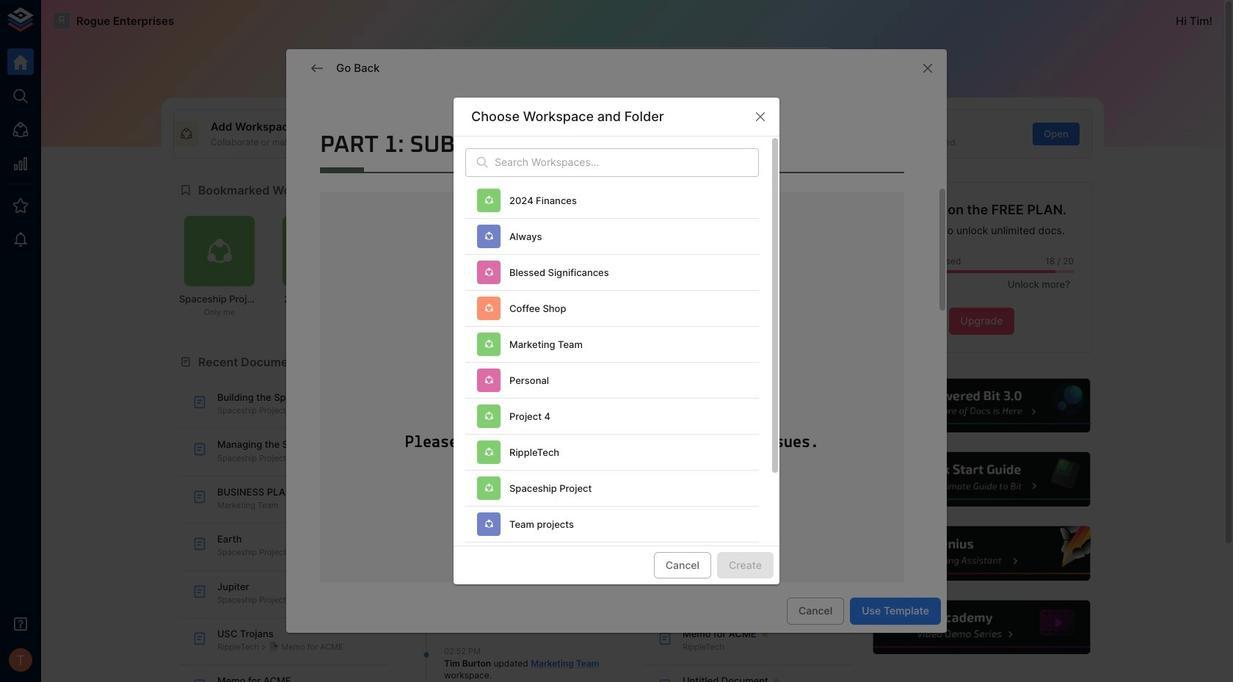 Task type: locate. For each thing, give the bounding box(es) containing it.
3 help image from the top
[[872, 525, 1093, 583]]

dialog
[[286, 49, 947, 633], [454, 97, 780, 620]]

help image
[[872, 377, 1093, 435], [872, 451, 1093, 509], [872, 525, 1093, 583], [872, 599, 1093, 657]]

2 help image from the top
[[872, 451, 1093, 509]]

Search Workspaces... text field
[[495, 148, 759, 177]]



Task type: vqa. For each thing, say whether or not it's contained in the screenshot.
3rd help image from the bottom of the page
yes



Task type: describe. For each thing, give the bounding box(es) containing it.
1 help image from the top
[[872, 377, 1093, 435]]

4 help image from the top
[[872, 599, 1093, 657]]



